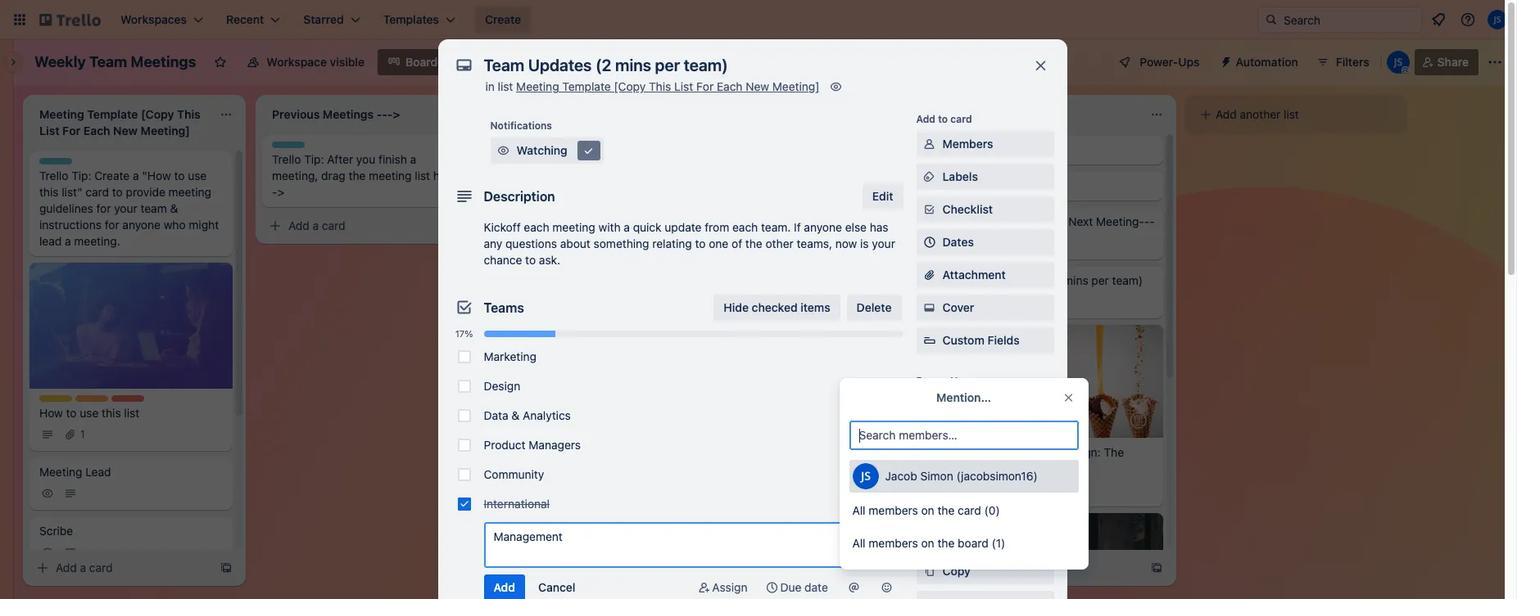 Task type: vqa. For each thing, say whether or not it's contained in the screenshot.
"How
yes



Task type: describe. For each thing, give the bounding box(es) containing it.
Search members… text field
[[849, 421, 1078, 451]]

---discuss during next meeting--- link for team updates (2 mins per team) link
[[495, 207, 698, 260]]

0 horizontal spatial update
[[755, 333, 794, 347]]

might
[[189, 218, 219, 232]]

to left provide
[[112, 185, 123, 199]]

board
[[405, 55, 438, 69]]

any
[[484, 237, 502, 251]]

team updates (2 mins per team) for team updates (2 mins per team) link's ---discuss during next meeting--- "link"
[[505, 274, 678, 288]]

sm image inside the copy link
[[921, 564, 938, 580]]

filters button
[[1311, 49, 1374, 75]]

create inside button
[[485, 12, 521, 26]]

drag
[[321, 169, 345, 183]]

create from template… image for scribe
[[220, 562, 233, 575]]

cancel link
[[528, 575, 585, 600]]

data & analytics
[[484, 409, 571, 423]]

discuss for third ---discuss during next meeting--- "link" from left
[[986, 215, 1027, 229]]

each
[[717, 79, 743, 93]]

1 horizontal spatial power-
[[967, 399, 1006, 413]]

2 6/6 from the left
[[1011, 296, 1026, 308]]

all for all members on the board (1)
[[852, 537, 866, 550]]

meeting- for scribe link corresponding to the january 16th text field
[[1096, 215, 1144, 229]]

web
[[737, 369, 761, 383]]

meeting up notifications
[[516, 79, 559, 93]]

something
[[594, 237, 649, 251]]

1 vertical spatial use
[[80, 406, 99, 420]]

design
[[484, 379, 520, 393]]

sm image inside strategic influence at work: training seminar takeaways link
[[505, 369, 521, 386]]

Add an item text field
[[484, 523, 903, 569]]

meeting.
[[74, 234, 120, 248]]

meetings
[[131, 53, 196, 70]]

product
[[484, 438, 526, 452]]

sm image inside assign link
[[696, 580, 712, 596]]

a inside the trello tip: after you finish a meeting, drag the meeting list here. ->
[[410, 152, 416, 166]]

meeting inside trello tip: create a "how to use this list" card to provide meeting guidelines for your team & instructions for anyone who might lead a meeting.
[[168, 185, 211, 199]]

6/6 link
[[727, 266, 937, 319]]

edit
[[872, 189, 893, 203]]

meeting down notifications
[[505, 143, 548, 156]]

guidelines
[[39, 202, 93, 215]]

6/6 inside 6/6 'link'
[[778, 296, 794, 308]]

labels
[[942, 170, 978, 183]]

1 vertical spatial for
[[105, 218, 119, 232]]

workspace visible button
[[237, 49, 374, 75]]

move
[[942, 532, 972, 546]]

topic clusters - making our content more... clustery link
[[495, 401, 698, 600]]

all members on the board (1) link
[[849, 528, 1078, 560]]

trello tip: after you finish a meeting, drag the meeting list here. -> link
[[262, 135, 472, 207]]

Previous Meetings ---> text field
[[262, 102, 442, 128]]

list"
[[62, 185, 82, 199]]

work
[[1014, 446, 1041, 460]]

scribe for scribe link corresponding to the january 16th text field
[[970, 179, 1004, 193]]

after
[[327, 152, 353, 166]]

mins for the january 16th text field
[[1063, 274, 1088, 288]]

quick
[[633, 220, 662, 234]]

assign link
[[689, 575, 754, 600]]

0 horizontal spatial 1
[[80, 428, 85, 440]]

share
[[1437, 55, 1469, 69]]

sm image inside the checklist link
[[921, 202, 938, 218]]

visible
[[330, 55, 365, 69]]

board
[[958, 537, 989, 550]]

webinar post-mortem link
[[727, 397, 937, 450]]

0 horizontal spatial meeting lead
[[39, 465, 111, 479]]

in list meeting template [copy this list for each new meeting]
[[485, 79, 820, 93]]

list right how
[[124, 406, 139, 420]]

automation button
[[1213, 49, 1308, 75]]

tip: for create
[[71, 169, 91, 183]]

sm image inside "meeting lead" link
[[62, 485, 79, 502]]

members
[[942, 137, 993, 151]]

delete
[[857, 301, 892, 315]]

0 vertical spatial for
[[96, 202, 111, 215]]

hide checked items
[[724, 301, 830, 315]]

all members on the card (0)
[[852, 504, 1000, 518]]

trello tip: create a "how to use this list" card to provide meeting guidelines for your team & instructions for anyone who might lead a meeting. link
[[29, 152, 233, 256]]

trello tip: create a "how to use this list" card to provide meeting guidelines for your team & instructions for anyone who might lead a meeting.
[[39, 169, 219, 248]]

jacob simon (jacobsimon16) image
[[852, 464, 879, 490]]

card inside trello tip: create a "how to use this list" card to provide meeting guidelines for your team & instructions for anyone who might lead a meeting.
[[85, 185, 109, 199]]

- inside the trello tip: after you finish a meeting, drag the meeting list here. ->
[[272, 185, 277, 199]]

summit
[[764, 369, 804, 383]]

on for board
[[921, 537, 934, 550]]

webinar
[[737, 405, 781, 419]]

add a card link for team updates (2 mins per team) link
[[495, 557, 678, 580]]

sm image inside ---discuss during next meeting--- "link"
[[737, 235, 754, 251]]

(2 for scribe link corresponding to the january 16th text field
[[1049, 274, 1060, 288]]

team for the january 16th text field
[[970, 274, 998, 288]]

0 notifications image
[[1429, 10, 1448, 29]]

edit button
[[862, 183, 903, 210]]

list right in on the top left
[[498, 79, 513, 93]]

meeting lead for "meeting lead" link related to january 30th text box
[[505, 143, 576, 156]]

sm image inside scribe link
[[39, 544, 56, 561]]

sm image inside add another list link
[[1198, 106, 1214, 123]]

meeting]
[[772, 79, 820, 93]]

sm image inside labels link
[[921, 169, 938, 185]]

next for 6/6 'link'
[[836, 215, 860, 229]]

discuss for team updates (2 mins per team) link's ---discuss during next meeting--- "link"
[[520, 215, 562, 229]]

at
[[607, 333, 619, 347]]

next for team updates (2 mins per team) link
[[603, 215, 628, 229]]

pr
[[737, 333, 752, 347]]

the
[[1104, 446, 1124, 460]]

chance
[[484, 253, 522, 267]]

teams,
[[797, 237, 832, 251]]

attachment
[[942, 268, 1006, 282]]

list right another
[[1284, 107, 1299, 121]]

create from template… image
[[1150, 562, 1163, 575]]

pr update
[[737, 333, 794, 347]]

provide
[[126, 185, 165, 199]]

0 horizontal spatial lead
[[85, 465, 111, 479]]

to left one
[[695, 237, 706, 251]]

hide checked items link
[[714, 295, 840, 321]]

automation inside button
[[1236, 55, 1298, 69]]

jacob simon (jacobsimon16)
[[885, 469, 1038, 483]]

meeting inside the trello tip: after you finish a meeting, drag the meeting list here. ->
[[369, 169, 412, 183]]

anyone inside trello tip: create a "how to use this list" card to provide meeting guidelines for your team & instructions for anyone who might lead a meeting.
[[122, 218, 161, 232]]

---discuss during next meeting--- link for 6/6 'link'
[[727, 207, 937, 260]]

kickoff each meeting with a quick update from each team. if anyone else has any questions about something relating to one of the other teams, now is your chance to ask.
[[484, 220, 895, 267]]

the inside kickoff each meeting with a quick update from each team. if anyone else has any questions about something relating to one of the other teams, now is your chance to ask.
[[745, 237, 762, 251]]

1 horizontal spatial jacob simon (jacobsimon16) image
[[1488, 10, 1507, 29]]

else
[[845, 220, 867, 234]]

with
[[598, 220, 621, 234]]

more...
[[548, 561, 585, 575]]

data
[[484, 409, 508, 423]]

mins for january 30th text box
[[598, 274, 623, 288]]

meeting lead for the january 16th text field's "meeting lead" link
[[970, 143, 1042, 156]]

meeting- for january 30th text box scribe link
[[631, 215, 679, 229]]

ups inside 'button'
[[1178, 55, 1200, 69]]

seminar
[[550, 349, 593, 363]]

influence
[[556, 333, 604, 347]]

1 vertical spatial power-ups
[[916, 375, 970, 387]]

web summit conference update
[[737, 369, 911, 383]]

sm image inside cover link
[[921, 300, 938, 316]]

members for all members on the card (0)
[[869, 504, 918, 518]]

sm image inside watching button
[[580, 143, 597, 159]]

lead
[[39, 234, 62, 248]]

dates
[[942, 235, 974, 249]]

takeaways
[[596, 349, 653, 363]]

>
[[277, 185, 284, 199]]

add a card link for scribe link to the left
[[29, 557, 213, 580]]

actions
[[916, 508, 953, 520]]

work:
[[622, 333, 652, 347]]

webinar post-mortem
[[737, 405, 854, 419]]

strategic
[[505, 333, 553, 347]]

mention…
[[936, 391, 991, 405]]

from
[[705, 220, 729, 234]]

now
[[835, 237, 857, 251]]

add button
[[942, 466, 1003, 480]]

is
[[860, 237, 869, 251]]

kickoff
[[484, 220, 521, 234]]

mortem
[[812, 405, 854, 419]]

of
[[732, 237, 742, 251]]

scribe for january 30th text box scribe link
[[505, 179, 538, 193]]

trello for trello tip: create a "how to use this list" card to provide meeting guidelines for your team & instructions for anyone who might lead a meeting.
[[39, 169, 68, 183]]

January 23rd text field
[[727, 102, 908, 128]]

new
[[746, 79, 769, 93]]

---discuss during next meeting--- for team updates (2 mins per team) link
[[505, 215, 690, 229]]

topic clusters - making our content more... clustery
[[505, 544, 648, 575]]

add another list link
[[1191, 102, 1401, 128]]

how
[[39, 406, 63, 420]]



Task type: locate. For each thing, give the bounding box(es) containing it.
team for january 30th text box
[[505, 274, 533, 288]]

1 mins from the left
[[598, 274, 623, 288]]

update right conference
[[872, 369, 911, 383]]

updates down ask.
[[536, 274, 581, 288]]

1 horizontal spatial meeting-
[[863, 215, 912, 229]]

1 horizontal spatial tip:
[[304, 152, 324, 166]]

1 ---discuss during next meeting--- link from the left
[[495, 207, 698, 260]]

0 vertical spatial power-
[[1140, 55, 1178, 69]]

0 horizontal spatial meeting-
[[631, 215, 679, 229]]

to up members
[[938, 113, 948, 125]]

during up dates button
[[1030, 215, 1065, 229]]

1 vertical spatial power-
[[916, 375, 950, 387]]

1 6/6 from the left
[[778, 296, 794, 308]]

1 vertical spatial create
[[94, 169, 130, 183]]

Meeting Template [Copy This List For Each New Meeting] text field
[[29, 102, 210, 144]]

power-ups button
[[1107, 49, 1210, 75]]

jacob simon (jacobsimon16) image right open information menu image
[[1488, 10, 1507, 29]]

1 horizontal spatial update
[[872, 369, 911, 383]]

scoop
[[970, 462, 1004, 476]]

discuss for ---discuss during next meeting--- "link" corresponding to 6/6 'link'
[[753, 215, 794, 229]]

the down you
[[349, 169, 366, 183]]

anyone down team
[[122, 218, 161, 232]]

the right of
[[745, 237, 762, 251]]

team) for third ---discuss during next meeting--- "link" from left
[[1112, 274, 1143, 288]]

1 horizontal spatial scribe link
[[495, 171, 698, 201]]

meeting lead up labels link
[[970, 143, 1042, 156]]

to right the "how
[[174, 169, 185, 183]]

17%
[[455, 328, 473, 339]]

(jacobsimon16)
[[956, 469, 1038, 483]]

None text field
[[476, 51, 1016, 80]]

2 on from the top
[[921, 537, 934, 550]]

ups up mention…
[[950, 375, 970, 387]]

sm image
[[828, 79, 844, 95], [1198, 106, 1214, 123], [495, 143, 512, 159], [921, 169, 938, 185], [267, 218, 283, 234], [505, 235, 521, 251], [970, 235, 986, 251], [505, 294, 521, 310], [528, 294, 544, 310], [760, 294, 777, 310], [970, 294, 986, 310], [505, 369, 521, 386], [39, 426, 56, 443], [970, 483, 986, 499], [993, 483, 1009, 499], [62, 485, 79, 502], [39, 544, 56, 561], [34, 560, 51, 577], [921, 564, 938, 580], [846, 580, 862, 596]]

board link
[[378, 49, 447, 75]]

create from template… image
[[220, 562, 233, 575], [685, 562, 698, 575]]

lead for scribe link corresponding to the january 16th text field
[[1016, 143, 1042, 156]]

your inside trello tip: create a "how to use this list" card to provide meeting guidelines for your team & instructions for anyone who might lead a meeting.
[[114, 202, 137, 215]]

2 during from the left
[[798, 215, 833, 229]]

share button
[[1414, 49, 1479, 75]]

ups left automation button
[[1178, 55, 1200, 69]]

2 horizontal spatial meeting
[[552, 220, 595, 234]]

2 horizontal spatial during
[[1030, 215, 1065, 229]]

2 (2 from the left
[[1049, 274, 1060, 288]]

for
[[696, 79, 714, 93]]

0 horizontal spatial meeting lead link
[[29, 458, 233, 510]]

other
[[766, 237, 794, 251]]

team inside 'text box'
[[89, 53, 127, 70]]

card
[[951, 113, 972, 125], [85, 185, 109, 199], [322, 219, 345, 233], [958, 504, 981, 518], [787, 520, 811, 534], [89, 561, 113, 575], [554, 561, 578, 575], [1020, 561, 1043, 575]]

2 horizontal spatial scribe
[[970, 179, 1004, 193]]

0 horizontal spatial ---discuss during next meeting--- link
[[495, 207, 698, 260]]

(2 down "about"
[[584, 274, 595, 288]]

0 vertical spatial this
[[39, 185, 59, 199]]

1 during from the left
[[565, 215, 600, 229]]

description
[[484, 189, 555, 204]]

3 ---discuss during next meeting--- link from the left
[[960, 207, 1163, 260]]

1 horizontal spatial 6/6
[[1011, 296, 1026, 308]]

power- inside 'button'
[[1140, 55, 1178, 69]]

2 horizontal spatial power-
[[1140, 55, 1178, 69]]

you
[[356, 152, 375, 166]]

meeting down finish
[[369, 169, 412, 183]]

(2 up cover link
[[1049, 274, 1060, 288]]

use
[[188, 169, 207, 183], [80, 406, 99, 420]]

trello inside the trello tip: after you finish a meeting, drag the meeting list here. ->
[[272, 152, 301, 166]]

add a card for scribe link to the left
[[56, 561, 113, 575]]

scribe link for january 30th text box
[[495, 171, 698, 201]]

0 horizontal spatial create
[[94, 169, 130, 183]]

meeting template [copy this list for each new meeting] link
[[516, 79, 820, 93]]

lead down the january 16th text field
[[1016, 143, 1042, 156]]

per inside team updates (2 mins per team) link
[[626, 274, 644, 288]]

on for card
[[921, 504, 934, 518]]

tip: inside the trello tip: after you finish a meeting, drag the meeting list here. ->
[[304, 152, 324, 166]]

team updates (2 mins per team) down "about"
[[505, 274, 678, 288]]

international
[[484, 497, 550, 511]]

1 horizontal spatial your
[[872, 237, 895, 251]]

1 vertical spatial jacob simon (jacobsimon16) image
[[1387, 51, 1410, 74]]

1 down how to use this list
[[80, 428, 85, 440]]

automation up the simon
[[916, 441, 972, 453]]

1 horizontal spatial team updates (2 mins per team)
[[970, 274, 1143, 288]]

clustery
[[588, 561, 630, 575]]

automation
[[1236, 55, 1298, 69], [916, 441, 972, 453]]

content
[[505, 561, 545, 575]]

- inside topic clusters - making our content more... clustery
[[581, 544, 587, 558]]

our
[[631, 544, 648, 558]]

1 horizontal spatial next
[[836, 215, 860, 229]]

anyone up the teams, at right top
[[804, 220, 842, 234]]

6/6 up fields
[[1011, 296, 1026, 308]]

notifications
[[490, 120, 552, 132]]

post-
[[784, 405, 812, 419]]

show menu image
[[1487, 54, 1503, 70]]

0 horizontal spatial use
[[80, 406, 99, 420]]

1 horizontal spatial trello
[[272, 152, 301, 166]]

sm image inside members link
[[921, 136, 938, 152]]

all members on the card (0) link
[[849, 495, 1078, 528]]

0 horizontal spatial anyone
[[122, 218, 161, 232]]

1 horizontal spatial per
[[1091, 274, 1109, 288]]

cover link
[[916, 295, 1054, 321]]

1 horizontal spatial &
[[511, 409, 520, 423]]

0 vertical spatial 1
[[80, 428, 85, 440]]

updates for the january 16th text field
[[1002, 274, 1046, 288]]

1 horizontal spatial use
[[188, 169, 207, 183]]

1 per from the left
[[626, 274, 644, 288]]

add button button
[[916, 460, 1054, 487]]

1 meeting- from the left
[[631, 215, 679, 229]]

remote
[[970, 446, 1010, 460]]

members inside all members on the card (0) link
[[869, 504, 918, 518]]

1 vertical spatial all
[[852, 537, 866, 550]]

0 vertical spatial jacob simon (jacobsimon16) image
[[1488, 10, 1507, 29]]

tip: for after
[[304, 152, 324, 166]]

your down provide
[[114, 202, 137, 215]]

January 16th text field
[[960, 102, 1140, 128]]

team updates (2 mins per team) for third ---discuss during next meeting--- "link" from left
[[970, 274, 1143, 288]]

0 horizontal spatial team
[[89, 53, 127, 70]]

0 vertical spatial automation
[[1236, 55, 1298, 69]]

trello for trello tip: after you finish a meeting, drag the meeting list here. ->
[[272, 152, 301, 166]]

create up provide
[[94, 169, 130, 183]]

0 horizontal spatial updates
[[536, 274, 581, 288]]

create inside trello tip: create a "how to use this list" card to provide meeting guidelines for your team & instructions for anyone who might lead a meeting.
[[94, 169, 130, 183]]

-
[[272, 185, 277, 199], [505, 215, 510, 229], [510, 215, 515, 229], [515, 215, 520, 229], [679, 215, 684, 229], [684, 215, 690, 229], [737, 215, 743, 229], [743, 215, 748, 229], [748, 215, 753, 229], [912, 215, 917, 229], [917, 215, 922, 229], [970, 215, 975, 229], [975, 215, 980, 229], [980, 215, 986, 229], [1144, 215, 1150, 229], [1150, 215, 1155, 229], [581, 544, 587, 558]]

2 vertical spatial power-
[[967, 399, 1006, 413]]

open information menu image
[[1460, 11, 1476, 28]]

2 mins from the left
[[1063, 274, 1088, 288]]

trello up meeting,
[[272, 152, 301, 166]]

clusters
[[536, 544, 578, 558]]

questions
[[505, 237, 557, 251]]

has
[[870, 220, 888, 234]]

each up questions
[[524, 220, 549, 234]]

1 horizontal spatial meeting lead link
[[495, 135, 698, 165]]

2 meeting- from the left
[[863, 215, 912, 229]]

sm image inside add a card 'link'
[[34, 560, 51, 577]]

(1)
[[992, 537, 1005, 550]]

to right how
[[66, 406, 77, 420]]

sm image inside watching button
[[495, 143, 512, 159]]

2 next from the left
[[836, 215, 860, 229]]

members down jacob
[[869, 504, 918, 518]]

updates for january 30th text box
[[536, 274, 581, 288]]

0 horizontal spatial power-ups
[[916, 375, 970, 387]]

2 horizontal spatial meeting-
[[1096, 215, 1144, 229]]

2 vertical spatial ups
[[1006, 399, 1027, 413]]

items
[[801, 301, 830, 315]]

0 horizontal spatial team)
[[647, 274, 678, 288]]

1 horizontal spatial automation
[[1236, 55, 1298, 69]]

0 horizontal spatial scribe link
[[29, 517, 233, 569]]

delete link
[[847, 295, 901, 321]]

tip: up meeting,
[[304, 152, 324, 166]]

0 vertical spatial your
[[114, 202, 137, 215]]

1 horizontal spatial during
[[798, 215, 833, 229]]

& up 'who'
[[170, 202, 178, 215]]

meeting lead link
[[495, 135, 698, 165], [960, 135, 1163, 165], [29, 458, 233, 510]]

1 next from the left
[[603, 215, 628, 229]]

create up in on the top left
[[485, 12, 521, 26]]

1 vertical spatial 1
[[1011, 484, 1015, 496]]

power-ups
[[1140, 55, 1200, 69], [916, 375, 970, 387]]

template
[[562, 79, 611, 93]]

0 horizontal spatial tip:
[[71, 169, 91, 183]]

primary element
[[0, 0, 1517, 39]]

0 horizontal spatial next
[[603, 215, 628, 229]]

this inside trello tip: create a "how to use this list" card to provide meeting guidelines for your team & instructions for anyone who might lead a meeting.
[[39, 185, 59, 199]]

1 horizontal spatial updates
[[1002, 274, 1046, 288]]

1 horizontal spatial power-ups
[[1140, 55, 1200, 69]]

0 horizontal spatial ---discuss during next meeting---
[[505, 215, 690, 229]]

your inside kickoff each meeting with a quick update from each team. if anyone else has any questions about something relating to one of the other teams, now is your chance to ask.
[[872, 237, 895, 251]]

2 discuss from the left
[[753, 215, 794, 229]]

---discuss during next meeting--- for 6/6 'link'
[[737, 215, 922, 229]]

create from template… image for team updates (2 mins per team)
[[685, 562, 698, 575]]

add power-ups
[[942, 399, 1027, 413]]

2 horizontal spatial team
[[970, 274, 998, 288]]

0 horizontal spatial 6/6
[[778, 296, 794, 308]]

1 ---discuss during next meeting--- from the left
[[505, 215, 690, 229]]

January 30th text field
[[495, 102, 675, 128]]

1 horizontal spatial this
[[102, 406, 121, 420]]

2 updates from the left
[[1002, 274, 1046, 288]]

per for january 30th text box scribe link
[[626, 274, 644, 288]]

---discuss during next meeting--- up dates button
[[970, 215, 1155, 229]]

1 vertical spatial members
[[869, 537, 918, 550]]

3 during from the left
[[1030, 215, 1065, 229]]

meeting up might
[[168, 185, 211, 199]]

to down questions
[[525, 253, 536, 267]]

button
[[967, 466, 1003, 480]]

1 each from the left
[[524, 220, 549, 234]]

1 discuss from the left
[[520, 215, 562, 229]]

sm image inside scribe link
[[62, 544, 79, 561]]

3 next from the left
[[1068, 215, 1093, 229]]

relating
[[652, 237, 692, 251]]

2 team updates (2 mins per team) from the left
[[970, 274, 1143, 288]]

updates up cover link
[[1002, 274, 1046, 288]]

2 horizontal spatial discuss
[[986, 215, 1027, 229]]

hide
[[724, 301, 749, 315]]

checked
[[752, 301, 798, 315]]

add a card link
[[262, 215, 446, 238], [727, 516, 911, 539], [29, 557, 213, 580], [495, 557, 678, 580], [960, 557, 1144, 580]]

ups up work at the right bottom of page
[[1006, 399, 1027, 413]]

0 horizontal spatial power-
[[916, 375, 950, 387]]

1 down (jacobsimon16)
[[1011, 484, 1015, 496]]

each up of
[[732, 220, 758, 234]]

create button
[[475, 7, 531, 33]]

add a card for team updates (2 mins per team) link
[[521, 561, 578, 575]]

cover
[[942, 301, 974, 315]]

a inside kickoff each meeting with a quick update from each team. if anyone else has any questions about something relating to one of the other teams, now is your chance to ask.
[[624, 220, 630, 234]]

1 all from the top
[[852, 504, 866, 518]]

1 vertical spatial ups
[[950, 375, 970, 387]]

add power-ups link
[[916, 393, 1054, 419]]

this
[[649, 79, 671, 93]]

filters
[[1336, 55, 1369, 69]]

the up "move"
[[938, 504, 955, 518]]

meeting up "about"
[[552, 220, 595, 234]]

3 ---discuss during next meeting--- from the left
[[970, 215, 1155, 229]]

on up all members on the board (1)
[[921, 504, 934, 518]]

use right how
[[80, 406, 99, 420]]

1 members from the top
[[869, 504, 918, 518]]

0 horizontal spatial meeting
[[168, 185, 211, 199]]

workspace
[[266, 55, 327, 69]]

0 horizontal spatial during
[[565, 215, 600, 229]]

2 ---discuss during next meeting--- link from the left
[[727, 207, 937, 260]]

list inside the trello tip: after you finish a meeting, drag the meeting list here. ->
[[415, 169, 430, 183]]

meeting
[[369, 169, 412, 183], [168, 185, 211, 199], [552, 220, 595, 234]]

create
[[485, 12, 521, 26], [94, 169, 130, 183]]

0 vertical spatial members
[[869, 504, 918, 518]]

1 vertical spatial on
[[921, 537, 934, 550]]

team) for team updates (2 mins per team) link's ---discuss during next meeting--- "link"
[[647, 274, 678, 288]]

0 horizontal spatial &
[[170, 202, 178, 215]]

team up cover link
[[970, 274, 998, 288]]

2 per from the left
[[1091, 274, 1109, 288]]

anyone inside kickoff each meeting with a quick update from each team. if anyone else has any questions about something relating to one of the other teams, now is your chance to ask.
[[804, 220, 842, 234]]

during
[[565, 215, 600, 229], [798, 215, 833, 229], [1030, 215, 1065, 229]]

add to card
[[916, 113, 972, 125]]

1 create from template… image from the left
[[220, 562, 233, 575]]

add a card link for 6/6 'link'
[[727, 516, 911, 539]]

1 vertical spatial &
[[511, 409, 520, 423]]

1 updates from the left
[[536, 274, 581, 288]]

the inside the trello tip: after you finish a meeting, drag the meeting list here. ->
[[349, 169, 366, 183]]

6/6 left items
[[778, 296, 794, 308]]

---discuss during next meeting--- link
[[495, 207, 698, 260], [727, 207, 937, 260], [960, 207, 1163, 260]]

---discuss during next meeting--- up "about"
[[505, 215, 690, 229]]

fields
[[987, 333, 1020, 347]]

meeting lead link for january 30th text box
[[495, 135, 698, 165]]

1 horizontal spatial scribe
[[505, 179, 538, 193]]

marketing
[[484, 350, 537, 364]]

---discuss during next meeting---
[[505, 215, 690, 229], [737, 215, 922, 229], [970, 215, 1155, 229]]

2 create from template… image from the left
[[685, 562, 698, 575]]

discuss up questions
[[520, 215, 562, 229]]

---discuss during next meeting--- up the teams, at right top
[[737, 215, 922, 229]]

tip: inside trello tip: create a "how to use this list" card to provide meeting guidelines for your team & instructions for anyone who might lead a meeting.
[[71, 169, 91, 183]]

automation down the search icon
[[1236, 55, 1298, 69]]

this right how
[[102, 406, 121, 420]]

trello
[[272, 152, 301, 166], [39, 169, 68, 183]]

0 vertical spatial all
[[852, 504, 866, 518]]

Board name text field
[[26, 49, 204, 75]]

sm image inside move link
[[921, 531, 938, 547]]

the left board
[[938, 537, 955, 550]]

0 horizontal spatial jacob simon (jacobsimon16) image
[[1387, 51, 1410, 74]]

list
[[674, 79, 693, 93]]

1 horizontal spatial 1
[[1011, 484, 1015, 496]]

scribe
[[505, 179, 538, 193], [970, 179, 1004, 193], [39, 524, 73, 538]]

0 vertical spatial use
[[188, 169, 207, 183]]

update right pr on the bottom
[[755, 333, 794, 347]]

2 horizontal spatial meeting lead
[[970, 143, 1042, 156]]

1 on from the top
[[921, 504, 934, 518]]

0 horizontal spatial team updates (2 mins per team)
[[505, 274, 678, 288]]

meeting lead down notifications
[[505, 143, 576, 156]]

use inside trello tip: create a "how to use this list" card to provide meeting guidelines for your team & instructions for anyone who might lead a meeting.
[[188, 169, 207, 183]]

trello inside trello tip: create a "how to use this list" card to provide meeting guidelines for your team & instructions for anyone who might lead a meeting.
[[39, 169, 68, 183]]

1 horizontal spatial create from template… image
[[685, 562, 698, 575]]

scribe link for the january 16th text field
[[960, 171, 1163, 201]]

for
[[96, 202, 111, 215], [105, 218, 119, 232]]

jacob simon (jacobsimon16) image
[[1488, 10, 1507, 29], [1387, 51, 1410, 74]]

3 discuss from the left
[[986, 215, 1027, 229]]

members
[[869, 504, 918, 518], [869, 537, 918, 550]]

1 vertical spatial tip:
[[71, 169, 91, 183]]

making
[[590, 544, 628, 558]]

2 all from the top
[[852, 537, 866, 550]]

all
[[852, 504, 866, 518], [852, 537, 866, 550]]

lead for january 30th text box scribe link
[[551, 143, 576, 156]]

(0)
[[984, 504, 1000, 518]]

all members on the board (1)
[[852, 537, 1005, 550]]

search image
[[1265, 13, 1278, 26]]

0 horizontal spatial each
[[524, 220, 549, 234]]

jacob simon (jacobsimon16) image right filters
[[1387, 51, 1410, 74]]

0 vertical spatial trello
[[272, 152, 301, 166]]

(2
[[584, 274, 595, 288], [1049, 274, 1060, 288]]

during for 6/6 'link'
[[798, 215, 833, 229]]

0 vertical spatial update
[[755, 333, 794, 347]]

on left "move"
[[921, 537, 934, 550]]

1 (2 from the left
[[584, 274, 595, 288]]

use right the "how
[[188, 169, 207, 183]]

meeting lead link for the january 16th text field
[[960, 135, 1163, 165]]

star or unstar board image
[[214, 56, 227, 69]]

this left list" at the left top of page
[[39, 185, 59, 199]]

trello up list" at the left top of page
[[39, 169, 68, 183]]

1 vertical spatial update
[[872, 369, 911, 383]]

1 horizontal spatial lead
[[551, 143, 576, 156]]

1 horizontal spatial mins
[[1063, 274, 1088, 288]]

cancel
[[538, 581, 575, 595]]

0 vertical spatial &
[[170, 202, 178, 215]]

add a card for 6/6 'link'
[[754, 520, 811, 534]]

move link
[[916, 526, 1054, 552]]

sm image inside due date link
[[764, 580, 780, 596]]

(2 for january 30th text box scribe link
[[584, 274, 595, 288]]

members inside all members on the board (1) link
[[869, 537, 918, 550]]

members for all members on the board (1)
[[869, 537, 918, 550]]

checklist
[[942, 202, 993, 216]]

2 horizontal spatial ---discuss during next meeting--- link
[[960, 207, 1163, 260]]

1 vertical spatial automation
[[916, 441, 972, 453]]

1 horizontal spatial (2
[[1049, 274, 1060, 288]]

0 horizontal spatial discuss
[[520, 215, 562, 229]]

1 horizontal spatial each
[[732, 220, 758, 234]]

sm image inside 6/6 'link'
[[760, 294, 777, 310]]

discuss up dates button
[[986, 215, 1027, 229]]

0 horizontal spatial scribe
[[39, 524, 73, 538]]

all for all members on the card (0)
[[852, 504, 866, 518]]

2 ---discuss during next meeting--- from the left
[[737, 215, 922, 229]]

meeting inside kickoff each meeting with a quick update from each team. if anyone else has any questions about something relating to one of the other teams, now is your chance to ask.
[[552, 220, 595, 234]]

2 each from the left
[[732, 220, 758, 234]]

sm image
[[921, 136, 938, 152], [580, 143, 597, 159], [921, 202, 938, 218], [737, 235, 754, 251], [737, 294, 754, 310], [993, 294, 1009, 310], [921, 300, 938, 316], [62, 426, 79, 443], [39, 485, 56, 502], [732, 519, 749, 536], [921, 531, 938, 547], [62, 544, 79, 561], [500, 560, 516, 577], [965, 560, 981, 577], [696, 580, 712, 596], [764, 580, 780, 596], [879, 580, 895, 596]]

during up the teams, at right top
[[798, 215, 833, 229]]

tip: up list" at the left top of page
[[71, 169, 91, 183]]

1 vertical spatial this
[[102, 406, 121, 420]]

Search field
[[1278, 7, 1421, 32]]

list left here.
[[415, 169, 430, 183]]

discuss up 'other' at top right
[[753, 215, 794, 229]]

0 horizontal spatial trello
[[39, 169, 68, 183]]

add
[[1216, 107, 1237, 121], [916, 113, 935, 125], [288, 219, 309, 233], [942, 399, 964, 413], [942, 466, 964, 480], [754, 520, 775, 534], [56, 561, 77, 575], [521, 561, 542, 575], [986, 561, 1007, 575]]

0 vertical spatial meeting
[[369, 169, 412, 183]]

dates button
[[916, 229, 1054, 256]]

during up "about"
[[565, 215, 600, 229]]

0 horizontal spatial automation
[[916, 441, 972, 453]]

ask.
[[539, 253, 560, 267]]

meeting lead down how to use this list
[[39, 465, 111, 479]]

0 horizontal spatial mins
[[598, 274, 623, 288]]

1 team) from the left
[[647, 274, 678, 288]]

2 team) from the left
[[1112, 274, 1143, 288]]

during for team updates (2 mins per team) link
[[565, 215, 600, 229]]

lead down january 30th text box
[[551, 143, 576, 156]]

2 vertical spatial meeting
[[552, 220, 595, 234]]

meeting down how
[[39, 465, 82, 479]]

members down all members on the card (0)
[[869, 537, 918, 550]]

& right data
[[511, 409, 520, 423]]

power-
[[1140, 55, 1178, 69], [916, 375, 950, 387], [967, 399, 1006, 413]]

None submit
[[484, 575, 525, 600]]

0 horizontal spatial per
[[626, 274, 644, 288]]

teams
[[484, 301, 524, 315]]

lead down how to use this list
[[85, 465, 111, 479]]

team right the weekly
[[89, 53, 127, 70]]

2 members from the top
[[869, 537, 918, 550]]

1 vertical spatial meeting
[[168, 185, 211, 199]]

weekly
[[34, 53, 86, 70]]

customize views image
[[456, 54, 472, 70]]

1 horizontal spatial discuss
[[753, 215, 794, 229]]

simon
[[920, 469, 953, 483]]

sm image inside 6/6 'link'
[[737, 294, 754, 310]]

due
[[780, 581, 801, 595]]

your down has
[[872, 237, 895, 251]]

3 meeting- from the left
[[1096, 215, 1144, 229]]

per for scribe link corresponding to the january 16th text field
[[1091, 274, 1109, 288]]

1 vertical spatial your
[[872, 237, 895, 251]]

remote work campaign: the scoop
[[970, 446, 1124, 476]]

on
[[921, 504, 934, 518], [921, 537, 934, 550]]

watching button
[[490, 138, 603, 164]]

team updates (2 mins per team) up cover link
[[970, 274, 1143, 288]]

& inside trello tip: create a "how to use this list" card to provide meeting guidelines for your team & instructions for anyone who might lead a meeting.
[[170, 202, 178, 215]]

meeting up labels link
[[970, 143, 1013, 156]]

team down chance at the top left of page
[[505, 274, 533, 288]]

power-ups inside 'button'
[[1140, 55, 1200, 69]]

about
[[560, 237, 591, 251]]

make template image
[[921, 596, 938, 600]]

add inside button
[[942, 466, 964, 480]]

1 team updates (2 mins per team) from the left
[[505, 274, 678, 288]]



